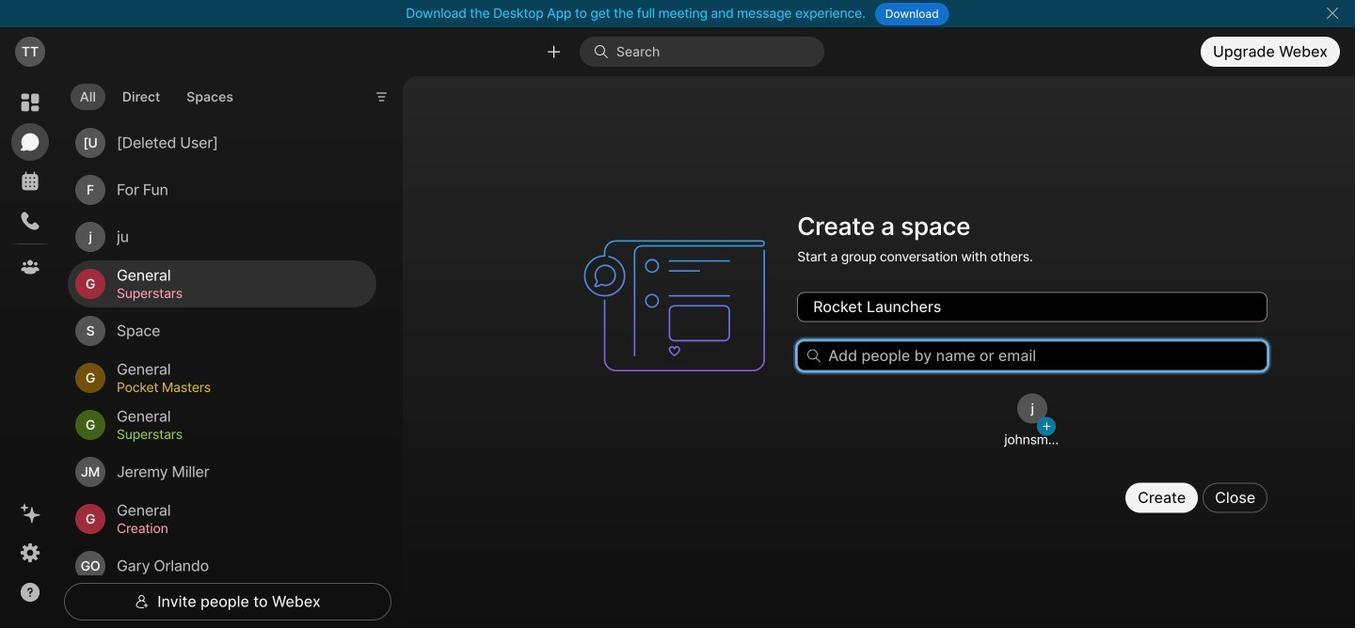 Task type: describe. For each thing, give the bounding box(es) containing it.
1 general list item from the top
[[68, 261, 377, 308]]

calls image
[[19, 210, 41, 233]]

Name the space (required) text field
[[798, 292, 1268, 322]]

[deleted user] list item
[[68, 120, 377, 167]]

pocket masters element
[[117, 378, 354, 398]]

ju list item
[[68, 214, 377, 261]]

messaging, has no new notifications image
[[19, 131, 41, 153]]

jeremy miller list item
[[68, 449, 377, 496]]

plus_8 image
[[1043, 423, 1051, 431]]

0 vertical spatial wrapper image
[[594, 44, 617, 59]]

3 general list item from the top
[[68, 402, 377, 449]]

space list item
[[68, 308, 377, 355]]

connect people image
[[545, 43, 563, 61]]

teams, has no new notifications image
[[19, 256, 41, 279]]

2 general list item from the top
[[68, 355, 377, 402]]

creation element
[[117, 519, 354, 540]]



Task type: vqa. For each thing, say whether or not it's contained in the screenshot.
NAVIGATION
yes



Task type: locate. For each thing, give the bounding box(es) containing it.
superstars element for 3rd 'general' list item from the top of the page
[[117, 425, 354, 445]]

1 superstars element from the top
[[117, 283, 354, 304]]

tab list
[[66, 73, 247, 116]]

cancel_16 image
[[1326, 6, 1341, 21]]

superstars element
[[117, 283, 354, 304], [117, 425, 354, 445]]

webex tab list
[[11, 84, 49, 286]]

superstars element for 4th 'general' list item from the bottom
[[117, 283, 354, 304]]

2 vertical spatial wrapper image
[[135, 595, 150, 610]]

what's new image
[[19, 503, 41, 525]]

navigation
[[0, 76, 60, 629]]

2 superstars element from the top
[[117, 425, 354, 445]]

help image
[[19, 582, 41, 604]]

filter by image
[[374, 89, 389, 105]]

4 general list item from the top
[[68, 496, 377, 543]]

1 horizontal spatial wrapper image
[[594, 44, 617, 59]]

2 horizontal spatial wrapper image
[[807, 349, 822, 364]]

dashboard image
[[19, 91, 41, 114]]

for fun list item
[[68, 167, 377, 214]]

1 vertical spatial wrapper image
[[807, 349, 822, 364]]

gary orlando list item
[[68, 543, 377, 590]]

0 horizontal spatial wrapper image
[[135, 595, 150, 610]]

settings image
[[19, 542, 41, 565]]

superstars element up 'jeremy miller' list item
[[117, 425, 354, 445]]

0 vertical spatial superstars element
[[117, 283, 354, 304]]

wrapper image
[[594, 44, 617, 59], [807, 349, 822, 364], [135, 595, 150, 610]]

1 vertical spatial superstars element
[[117, 425, 354, 445]]

meetings image
[[19, 170, 41, 193]]

superstars element up space list item
[[117, 283, 354, 304]]

general list item
[[68, 261, 377, 308], [68, 355, 377, 402], [68, 402, 377, 449], [68, 496, 377, 543]]



